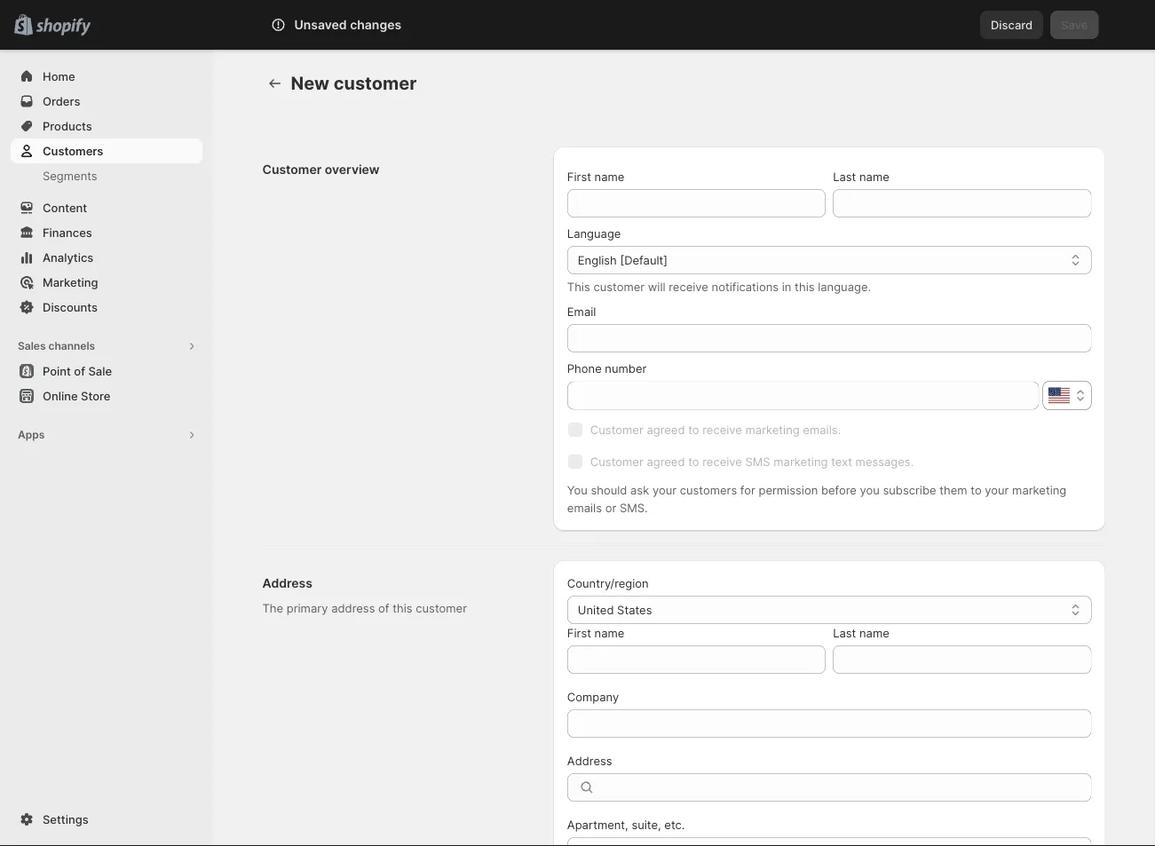 Task type: describe. For each thing, give the bounding box(es) containing it.
new customer
[[291, 72, 417, 94]]

to for marketing
[[689, 423, 700, 437]]

discounts link
[[11, 295, 203, 320]]

changes
[[350, 17, 402, 32]]

primary
[[287, 601, 328, 615]]

last for company
[[833, 626, 857, 640]]

this customer will receive notifications in this language.
[[568, 280, 872, 294]]

customer for customer agreed to receive sms marketing text messages.
[[591, 455, 644, 469]]

language
[[568, 227, 621, 240]]

should
[[591, 483, 628, 497]]

sms.
[[620, 501, 648, 515]]

1 your from the left
[[653, 483, 677, 497]]

[default]
[[620, 253, 668, 267]]

name for first name text box at the bottom of the page
[[595, 626, 625, 640]]

1 vertical spatial address
[[568, 754, 613, 768]]

marketing inside you should ask your customers for permission before you subscribe them to your marketing emails or sms.
[[1013, 483, 1067, 497]]

permission
[[759, 483, 818, 497]]

country/region
[[568, 577, 649, 590]]

emails.
[[803, 423, 841, 437]]

1 horizontal spatial of
[[379, 601, 390, 615]]

number
[[605, 362, 647, 375]]

customers
[[680, 483, 738, 497]]

the primary address of this customer
[[263, 601, 467, 615]]

etc.
[[665, 818, 685, 832]]

customer for customer overview
[[263, 162, 322, 177]]

suite,
[[632, 818, 662, 832]]

segments link
[[11, 163, 203, 188]]

first for language
[[568, 170, 592, 183]]

emails
[[568, 501, 602, 515]]

finances
[[43, 226, 92, 239]]

products link
[[11, 114, 203, 139]]

discard button
[[981, 11, 1044, 39]]

home
[[43, 69, 75, 83]]

save
[[1062, 18, 1089, 32]]

1 vertical spatial marketing
[[774, 455, 828, 469]]

analytics link
[[11, 245, 203, 270]]

sales
[[18, 340, 46, 353]]

name for last name text field
[[860, 626, 890, 640]]

customer for this
[[594, 280, 645, 294]]

apartment,
[[568, 818, 629, 832]]

point of sale
[[43, 364, 112, 378]]

apartment, suite, etc.
[[568, 818, 685, 832]]

this
[[568, 280, 591, 294]]

united
[[578, 603, 614, 617]]

notifications
[[712, 280, 779, 294]]

ask
[[631, 483, 650, 497]]

states
[[618, 603, 652, 617]]

store
[[81, 389, 111, 403]]

online store button
[[0, 384, 213, 409]]

phone
[[568, 362, 602, 375]]

settings link
[[11, 808, 203, 832]]

point of sale button
[[0, 359, 213, 384]]

last for language
[[833, 170, 857, 183]]

sale
[[88, 364, 112, 378]]

subscribe
[[883, 483, 937, 497]]

language.
[[818, 280, 872, 294]]

of inside point of sale link
[[74, 364, 85, 378]]

customer agreed to receive sms marketing text messages.
[[591, 455, 914, 469]]

company
[[568, 690, 619, 704]]

will
[[648, 280, 666, 294]]

analytics
[[43, 251, 94, 264]]

for
[[741, 483, 756, 497]]

customer overview
[[263, 162, 380, 177]]

last name for company
[[833, 626, 890, 640]]

orders
[[43, 94, 80, 108]]

name for first name text field
[[595, 170, 625, 183]]

discard
[[991, 18, 1033, 32]]

search
[[349, 18, 387, 32]]

phone number
[[568, 362, 647, 375]]

search button
[[320, 11, 836, 39]]

in
[[782, 280, 792, 294]]

customer for customer agreed to receive marketing emails.
[[591, 423, 644, 437]]

online store
[[43, 389, 111, 403]]

sms
[[746, 455, 771, 469]]

unsaved changes
[[294, 17, 402, 32]]

customer for new
[[334, 72, 417, 94]]

content
[[43, 201, 87, 215]]

text
[[832, 455, 853, 469]]

settings
[[43, 813, 89, 827]]

Phone number text field
[[568, 382, 1040, 410]]

discounts
[[43, 300, 98, 314]]

united states
[[578, 603, 652, 617]]

receive for marketing
[[703, 423, 743, 437]]

customer agreed to receive marketing emails.
[[591, 423, 841, 437]]

before
[[822, 483, 857, 497]]

2 vertical spatial customer
[[416, 601, 467, 615]]



Task type: locate. For each thing, give the bounding box(es) containing it.
0 horizontal spatial your
[[653, 483, 677, 497]]

1 vertical spatial of
[[379, 601, 390, 615]]

2 vertical spatial to
[[971, 483, 982, 497]]

this right address at the bottom of the page
[[393, 601, 413, 615]]

customer
[[263, 162, 322, 177], [591, 423, 644, 437], [591, 455, 644, 469]]

receive
[[669, 280, 709, 294], [703, 423, 743, 437], [703, 455, 743, 469]]

marketing link
[[11, 270, 203, 295]]

customers
[[43, 144, 103, 158]]

receive for notifications
[[669, 280, 709, 294]]

united states (+1) image
[[1049, 388, 1070, 404]]

customers link
[[11, 139, 203, 163]]

customer right address at the bottom of the page
[[416, 601, 467, 615]]

first name for company
[[568, 626, 625, 640]]

1 last from the top
[[833, 170, 857, 183]]

first name
[[568, 170, 625, 183], [568, 626, 625, 640]]

first
[[568, 170, 592, 183], [568, 626, 592, 640]]

agreed
[[647, 423, 685, 437], [647, 455, 685, 469]]

last name
[[833, 170, 890, 183], [833, 626, 890, 640]]

name
[[595, 170, 625, 183], [860, 170, 890, 183], [595, 626, 625, 640], [860, 626, 890, 640]]

to
[[689, 423, 700, 437], [689, 455, 700, 469], [971, 483, 982, 497]]

0 vertical spatial of
[[74, 364, 85, 378]]

0 vertical spatial last
[[833, 170, 857, 183]]

first name down united
[[568, 626, 625, 640]]

sales channels
[[18, 340, 95, 353]]

1 vertical spatial last name
[[833, 626, 890, 640]]

to for sms
[[689, 455, 700, 469]]

of
[[74, 364, 85, 378], [379, 601, 390, 615]]

1 vertical spatial to
[[689, 455, 700, 469]]

home link
[[11, 64, 203, 89]]

0 vertical spatial first
[[568, 170, 592, 183]]

1 vertical spatial agreed
[[647, 455, 685, 469]]

0 vertical spatial customer
[[334, 72, 417, 94]]

Last name text field
[[833, 646, 1092, 674]]

receive for sms
[[703, 455, 743, 469]]

agreed for customer agreed to receive sms marketing text messages.
[[647, 455, 685, 469]]

0 horizontal spatial this
[[393, 601, 413, 615]]

your right the them
[[985, 483, 1010, 497]]

apps
[[18, 429, 45, 442]]

first for company
[[568, 626, 592, 640]]

Email email field
[[568, 324, 1092, 353]]

Last name text field
[[833, 189, 1092, 218]]

finances link
[[11, 220, 203, 245]]

1 horizontal spatial this
[[795, 280, 815, 294]]

1 vertical spatial customer
[[594, 280, 645, 294]]

2 vertical spatial marketing
[[1013, 483, 1067, 497]]

0 horizontal spatial address
[[263, 576, 313, 591]]

address down company
[[568, 754, 613, 768]]

0 vertical spatial address
[[263, 576, 313, 591]]

first up language
[[568, 170, 592, 183]]

first name for language
[[568, 170, 625, 183]]

this
[[795, 280, 815, 294], [393, 601, 413, 615]]

Company text field
[[568, 710, 1092, 738]]

online
[[43, 389, 78, 403]]

2 last name from the top
[[833, 626, 890, 640]]

them
[[940, 483, 968, 497]]

of left sale at the left top of the page
[[74, 364, 85, 378]]

agreed for customer agreed to receive marketing emails.
[[647, 423, 685, 437]]

your right ask
[[653, 483, 677, 497]]

you
[[568, 483, 588, 497]]

first name up language
[[568, 170, 625, 183]]

0 horizontal spatial of
[[74, 364, 85, 378]]

1 first name from the top
[[568, 170, 625, 183]]

overview
[[325, 162, 380, 177]]

channels
[[48, 340, 95, 353]]

receive up customer agreed to receive sms marketing text messages.
[[703, 423, 743, 437]]

1 vertical spatial customer
[[591, 423, 644, 437]]

customer
[[334, 72, 417, 94], [594, 280, 645, 294], [416, 601, 467, 615]]

Apartment, suite, etc. text field
[[568, 838, 1092, 847]]

english [default]
[[578, 253, 668, 267]]

receive right will
[[669, 280, 709, 294]]

1 vertical spatial receive
[[703, 423, 743, 437]]

shopify image
[[36, 18, 91, 36]]

english
[[578, 253, 617, 267]]

the
[[263, 601, 283, 615]]

unsaved
[[294, 17, 347, 32]]

0 vertical spatial this
[[795, 280, 815, 294]]

1 vertical spatial first
[[568, 626, 592, 640]]

last name for language
[[833, 170, 890, 183]]

point
[[43, 364, 71, 378]]

First name text field
[[568, 189, 826, 218]]

you should ask your customers for permission before you subscribe them to your marketing emails or sms.
[[568, 483, 1067, 515]]

1 horizontal spatial address
[[568, 754, 613, 768]]

email
[[568, 305, 596, 318]]

marketing up 'permission'
[[774, 455, 828, 469]]

name for last name text box
[[860, 170, 890, 183]]

you
[[860, 483, 880, 497]]

0 vertical spatial receive
[[669, 280, 709, 294]]

first down united
[[568, 626, 592, 640]]

0 vertical spatial marketing
[[746, 423, 800, 437]]

2 your from the left
[[985, 483, 1010, 497]]

receive up customers
[[703, 455, 743, 469]]

last
[[833, 170, 857, 183], [833, 626, 857, 640]]

2 vertical spatial customer
[[591, 455, 644, 469]]

1 horizontal spatial your
[[985, 483, 1010, 497]]

1 agreed from the top
[[647, 423, 685, 437]]

First name text field
[[568, 646, 826, 674]]

point of sale link
[[11, 359, 203, 384]]

2 last from the top
[[833, 626, 857, 640]]

0 vertical spatial customer
[[263, 162, 322, 177]]

address
[[332, 601, 375, 615]]

0 vertical spatial first name
[[568, 170, 625, 183]]

1 vertical spatial last
[[833, 626, 857, 640]]

0 vertical spatial last name
[[833, 170, 890, 183]]

products
[[43, 119, 92, 133]]

1 vertical spatial this
[[393, 601, 413, 615]]

1 vertical spatial first name
[[568, 626, 625, 640]]

2 first from the top
[[568, 626, 592, 640]]

marketing
[[746, 423, 800, 437], [774, 455, 828, 469], [1013, 483, 1067, 497]]

your
[[653, 483, 677, 497], [985, 483, 1010, 497]]

address
[[263, 576, 313, 591], [568, 754, 613, 768]]

1 first from the top
[[568, 170, 592, 183]]

online store link
[[11, 384, 203, 409]]

segments
[[43, 169, 97, 183]]

1 last name from the top
[[833, 170, 890, 183]]

save button
[[1051, 11, 1099, 39]]

customer down english [default] on the top of the page
[[594, 280, 645, 294]]

2 vertical spatial receive
[[703, 455, 743, 469]]

to inside you should ask your customers for permission before you subscribe them to your marketing emails or sms.
[[971, 483, 982, 497]]

marketing
[[43, 275, 98, 289]]

content link
[[11, 195, 203, 220]]

of right address at the bottom of the page
[[379, 601, 390, 615]]

address up the
[[263, 576, 313, 591]]

orders link
[[11, 89, 203, 114]]

messages.
[[856, 455, 914, 469]]

new
[[291, 72, 330, 94]]

Address text field
[[603, 774, 1092, 802]]

0 vertical spatial agreed
[[647, 423, 685, 437]]

customer down changes on the left top of the page
[[334, 72, 417, 94]]

marketing up sms
[[746, 423, 800, 437]]

2 first name from the top
[[568, 626, 625, 640]]

0 vertical spatial to
[[689, 423, 700, 437]]

sales channels button
[[11, 334, 203, 359]]

apps button
[[11, 423, 203, 448]]

or
[[606, 501, 617, 515]]

this right the in
[[795, 280, 815, 294]]

2 agreed from the top
[[647, 455, 685, 469]]

marketing right the them
[[1013, 483, 1067, 497]]



Task type: vqa. For each thing, say whether or not it's contained in the screenshot.
FIRST
yes



